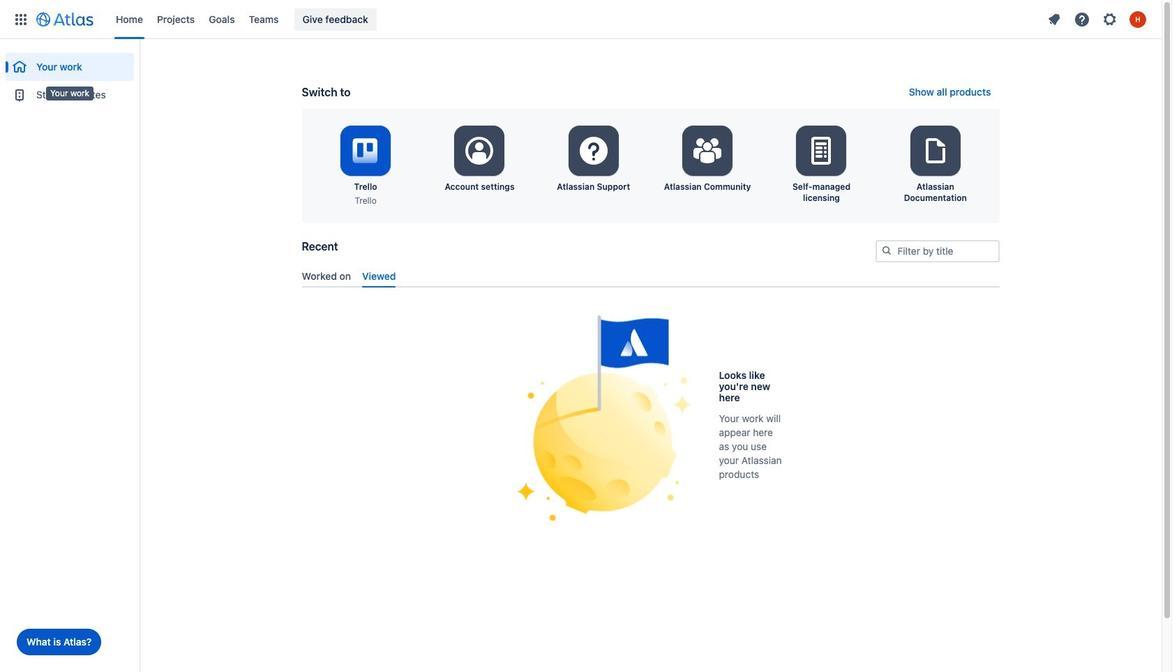 Task type: describe. For each thing, give the bounding box(es) containing it.
notifications image
[[1046, 11, 1063, 28]]

3 settings image from the left
[[919, 134, 952, 167]]

top element
[[8, 0, 1042, 39]]

2 horizontal spatial settings image
[[1102, 11, 1119, 28]]

account image
[[1130, 11, 1147, 28]]

switch to... image
[[13, 11, 29, 28]]

2 settings image from the left
[[805, 134, 838, 167]]



Task type: locate. For each thing, give the bounding box(es) containing it.
search image
[[881, 245, 892, 256]]

2 horizontal spatial settings image
[[919, 134, 952, 167]]

settings image
[[577, 134, 610, 167], [805, 134, 838, 167], [919, 134, 952, 167]]

0 horizontal spatial settings image
[[463, 134, 497, 167]]

tooltip
[[46, 87, 94, 100]]

banner
[[0, 0, 1162, 39]]

1 horizontal spatial settings image
[[691, 134, 724, 167]]

1 settings image from the left
[[577, 134, 610, 167]]

tab list
[[296, 264, 1005, 287]]

0 horizontal spatial settings image
[[577, 134, 610, 167]]

help icon image
[[1074, 11, 1091, 28]]

group
[[6, 39, 134, 113]]

Filter by title field
[[877, 241, 998, 261]]

settings image
[[1102, 11, 1119, 28], [463, 134, 497, 167], [691, 134, 724, 167]]

list
[[109, 0, 1042, 39], [1042, 8, 1154, 30]]

1 horizontal spatial settings image
[[805, 134, 838, 167]]



Task type: vqa. For each thing, say whether or not it's contained in the screenshot.
Settings icon
yes



